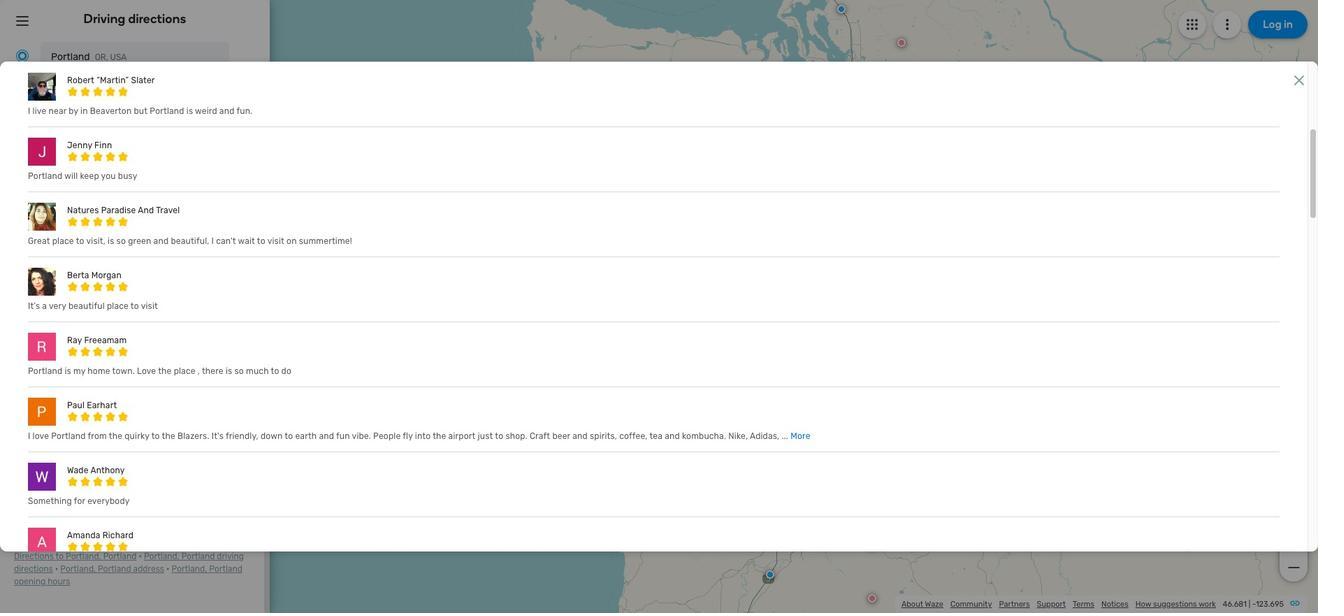 Task type: describe. For each thing, give the bounding box(es) containing it.
summertime!
[[299, 236, 352, 246]]

support
[[1037, 600, 1066, 609]]

usa for portland,
[[871, 518, 889, 529]]

ray
[[67, 335, 82, 345]]

show reviews
[[14, 327, 76, 338]]

travel
[[156, 205, 180, 215]]

search
[[68, 532, 99, 544]]

directions inside portland, portland driving directions
[[14, 564, 53, 574]]

and
[[138, 205, 154, 215]]

to down also
[[56, 552, 64, 561]]

1 horizontal spatial for
[[101, 532, 114, 544]]

driving directions
[[84, 11, 186, 27]]

to right beautiful
[[131, 301, 139, 311]]

also
[[47, 532, 66, 544]]

directions to portland, portland link
[[14, 552, 137, 561]]

amanda
[[67, 530, 100, 540]]

portland or, usa
[[51, 51, 127, 63]]

the right into
[[433, 431, 446, 441]]

can't
[[216, 236, 236, 246]]

portland, portland driving directions
[[14, 552, 244, 574]]

craft
[[530, 431, 550, 441]]

love
[[137, 366, 156, 376]]

friendly,
[[226, 431, 259, 441]]

town.
[[112, 366, 135, 376]]

it's
[[212, 431, 224, 441]]

love
[[33, 431, 49, 441]]

lynnwood
[[51, 86, 98, 98]]

location image
[[14, 83, 31, 99]]

notices
[[1102, 600, 1129, 609]]

ray freeamam
[[67, 335, 127, 345]]

is left my
[[65, 366, 71, 376]]

driving
[[84, 11, 125, 27]]

earth
[[295, 431, 317, 441]]

fly
[[403, 431, 413, 441]]

portland, portland address
[[60, 564, 164, 574]]

community
[[951, 600, 992, 609]]

portland, portland opening hours
[[14, 564, 243, 587]]

about waze community partners support terms notices how suggestions work 46.681 | -123.695
[[902, 600, 1284, 609]]

wade anthony
[[67, 465, 125, 475]]

on
[[287, 236, 297, 246]]

the right from
[[109, 431, 122, 441]]

robert
[[67, 75, 94, 85]]

fun.
[[237, 106, 253, 116]]

1 vertical spatial people
[[14, 532, 45, 544]]

usa for portland
[[110, 52, 127, 62]]

morgan
[[91, 270, 122, 280]]

portland, or, usa
[[814, 518, 889, 529]]

by
[[69, 106, 78, 116]]

hours
[[48, 577, 70, 587]]

community link
[[951, 600, 992, 609]]

into
[[415, 431, 431, 441]]

terms link
[[1073, 600, 1095, 609]]

i for beaverton
[[28, 106, 30, 116]]

blazers.
[[178, 431, 209, 441]]

to left do
[[271, 366, 279, 376]]

just
[[478, 431, 493, 441]]

0 horizontal spatial or,
[[14, 108, 29, 120]]

opening
[[14, 577, 46, 587]]

,
[[198, 366, 200, 376]]

1 vertical spatial so
[[235, 366, 244, 376]]

you
[[101, 171, 116, 181]]

it's a very beautiful place to visit
[[28, 301, 158, 311]]

1 horizontal spatial people
[[373, 431, 401, 441]]

usa for lynnwood
[[119, 87, 135, 97]]

natures paradise and travel
[[67, 205, 180, 215]]

slater
[[131, 75, 155, 85]]

lynnwood wa, usa
[[51, 86, 135, 98]]

portland will keep you busy
[[28, 171, 137, 181]]

terms
[[1073, 600, 1095, 609]]

and left fun.
[[219, 106, 235, 116]]

adidas,
[[750, 431, 780, 441]]

portland, portland opening hours link
[[14, 564, 243, 587]]

to right quirky
[[151, 431, 160, 441]]

portland is my home town.  love the place , there is so much to do
[[28, 366, 292, 376]]

zoom out image
[[1285, 559, 1303, 576]]

paradise
[[101, 205, 136, 215]]

jenny
[[67, 140, 92, 150]]

support link
[[1037, 600, 1066, 609]]

directions to portland, portland
[[14, 552, 137, 561]]

kombucha.
[[682, 431, 727, 441]]

near
[[49, 106, 67, 116]]

and right "green"
[[154, 236, 169, 246]]

is right visit,
[[108, 236, 114, 246]]

image 5 of portland, portland image
[[14, 446, 71, 503]]

46.681
[[1223, 600, 1247, 609]]

home
[[88, 366, 110, 376]]

1 vertical spatial i
[[212, 236, 214, 246]]

link image
[[1290, 598, 1301, 609]]

driving
[[217, 552, 244, 561]]

busy
[[118, 171, 137, 181]]

partners link
[[999, 600, 1030, 609]]

green
[[128, 236, 151, 246]]

waze
[[925, 600, 944, 609]]

or, usa
[[14, 108, 51, 120]]

and left 'fun'
[[319, 431, 334, 441]]

beer
[[553, 431, 571, 441]]

zoom in image
[[1285, 537, 1303, 554]]

from
[[88, 431, 107, 441]]



Task type: vqa. For each thing, say whether or not it's contained in the screenshot.
left CA,
no



Task type: locate. For each thing, give the bounding box(es) containing it.
do
[[281, 366, 292, 376]]

coffee,
[[620, 431, 648, 441]]

reviews
[[42, 327, 76, 338]]

1 vertical spatial visit
[[141, 301, 158, 311]]

"martin"
[[97, 75, 129, 85]]

something
[[28, 496, 72, 506]]

jenny finn
[[67, 140, 112, 150]]

1 horizontal spatial so
[[235, 366, 244, 376]]

review
[[14, 229, 46, 241]]

great place to visit, is so green and beautiful, i can't wait to visit on summertime!
[[28, 236, 352, 246]]

beaverton
[[90, 106, 132, 116]]

how
[[1136, 600, 1152, 609]]

usa inside lynnwood wa, usa
[[119, 87, 135, 97]]

to left earth
[[285, 431, 293, 441]]

review summary
[[14, 229, 92, 241]]

0 horizontal spatial visit
[[141, 301, 158, 311]]

spirits,
[[590, 431, 617, 441]]

2 vertical spatial i
[[28, 431, 30, 441]]

shop.
[[506, 431, 528, 441]]

great
[[28, 236, 50, 246]]

richard
[[103, 530, 134, 540]]

0 vertical spatial place
[[52, 236, 74, 246]]

portland
[[51, 51, 90, 63], [150, 106, 184, 116], [28, 171, 62, 181], [28, 366, 62, 376], [51, 431, 86, 441], [103, 552, 137, 561], [182, 552, 215, 561], [98, 564, 131, 574], [209, 564, 243, 574]]

in
[[80, 106, 88, 116]]

place left ,
[[174, 366, 196, 376]]

2 horizontal spatial place
[[174, 366, 196, 376]]

is left weird on the left top of page
[[187, 106, 193, 116]]

partners
[[999, 600, 1030, 609]]

more
[[791, 431, 811, 441]]

notices link
[[1102, 600, 1129, 609]]

but
[[134, 106, 148, 116]]

visit left on
[[268, 236, 285, 246]]

|
[[1249, 600, 1251, 609]]

how suggestions work link
[[1136, 600, 1217, 609]]

1 horizontal spatial or,
[[95, 52, 108, 62]]

summary
[[49, 229, 92, 241]]

0 vertical spatial people
[[373, 431, 401, 441]]

0 horizontal spatial for
[[74, 496, 85, 506]]

image 1 of portland, portland image
[[14, 387, 71, 444]]

image 3 of portland, portland image
[[134, 387, 191, 444]]

0 vertical spatial or,
[[95, 52, 108, 62]]

usa inside portland or, usa
[[110, 52, 127, 62]]

1 horizontal spatial place
[[107, 301, 129, 311]]

0 horizontal spatial people
[[14, 532, 45, 544]]

people up "directions"
[[14, 532, 45, 544]]

0 vertical spatial visit
[[268, 236, 285, 246]]

and right the beer
[[573, 431, 588, 441]]

i left live
[[28, 106, 30, 116]]

i left can't
[[212, 236, 214, 246]]

i for quirky
[[28, 431, 30, 441]]

-
[[1253, 600, 1256, 609]]

portland, for portland, portland driving directions
[[144, 552, 179, 561]]

1 vertical spatial or,
[[14, 108, 29, 120]]

i live near by in beaverton but portland is weird and fun.
[[28, 106, 253, 116]]

1 vertical spatial for
[[101, 532, 114, 544]]

or,
[[95, 52, 108, 62], [14, 108, 29, 120], [854, 518, 869, 529]]

portland, for portland, portland opening hours
[[172, 564, 207, 574]]

image 8 of portland, portland image
[[193, 446, 250, 503]]

the
[[158, 366, 172, 376], [109, 431, 122, 441], [162, 431, 175, 441], [433, 431, 446, 441]]

photos
[[23, 366, 54, 378]]

portland, for portland, portland address
[[60, 564, 96, 574]]

place
[[52, 236, 74, 246], [107, 301, 129, 311], [174, 366, 196, 376]]

or, for portland
[[95, 52, 108, 62]]

...
[[782, 431, 789, 441]]

portland, for portland, or, usa
[[814, 518, 852, 529]]

and right tea
[[665, 431, 680, 441]]

beautiful,
[[171, 236, 209, 246]]

x image
[[1291, 72, 1308, 89]]

0 vertical spatial so
[[116, 236, 126, 246]]

everybody
[[87, 496, 130, 506]]

so
[[116, 236, 126, 246], [235, 366, 244, 376]]

0 horizontal spatial directions
[[14, 564, 53, 574]]

quirky
[[125, 431, 149, 441]]

portland inside portland, portland driving directions
[[182, 552, 215, 561]]

directions down "directions"
[[14, 564, 53, 574]]

current location image
[[14, 48, 31, 64]]

about waze link
[[902, 600, 944, 609]]

image 6 of portland, portland image
[[74, 446, 131, 503]]

2 vertical spatial or,
[[854, 518, 869, 529]]

visit right beautiful
[[141, 301, 158, 311]]

image 2 of portland, portland image
[[74, 387, 131, 444]]

people left fly at the left bottom of page
[[373, 431, 401, 441]]

2 horizontal spatial or,
[[854, 518, 869, 529]]

suggestions
[[1154, 600, 1197, 609]]

so left "green"
[[116, 236, 126, 246]]

is right there
[[226, 366, 232, 376]]

my
[[73, 366, 85, 376]]

portland, inside portland, portland opening hours
[[172, 564, 207, 574]]

1 vertical spatial place
[[107, 301, 129, 311]]

0 horizontal spatial so
[[116, 236, 126, 246]]

to right wait
[[257, 236, 266, 246]]

so left much
[[235, 366, 244, 376]]

portland inside portland, portland opening hours
[[209, 564, 243, 574]]

4.6
[[179, 241, 239, 287]]

finn
[[94, 140, 112, 150]]

berta morgan
[[67, 270, 122, 280]]

2 vertical spatial place
[[174, 366, 196, 376]]

work
[[1199, 600, 1217, 609]]

for right search
[[101, 532, 114, 544]]

paul
[[67, 400, 85, 410]]

the left blazers.
[[162, 431, 175, 441]]

0 vertical spatial i
[[28, 106, 30, 116]]

0 vertical spatial for
[[74, 496, 85, 506]]

freeamam
[[84, 335, 127, 345]]

8
[[14, 366, 20, 378]]

or, for portland,
[[854, 518, 869, 529]]

to right just
[[495, 431, 504, 441]]

portland, portland driving directions link
[[14, 552, 244, 574]]

1 vertical spatial directions
[[14, 564, 53, 574]]

for
[[74, 496, 85, 506], [101, 532, 114, 544]]

computer image
[[14, 187, 31, 204]]

i left love
[[28, 431, 30, 441]]

wade
[[67, 465, 89, 475]]

people also search for
[[14, 532, 114, 544]]

will
[[64, 171, 78, 181]]

directions right driving
[[128, 11, 186, 27]]

0 horizontal spatial place
[[52, 236, 74, 246]]

usa
[[110, 52, 127, 62], [119, 87, 135, 97], [32, 108, 51, 120], [871, 518, 889, 529]]

for left everybody
[[74, 496, 85, 506]]

portland, inside portland, portland driving directions
[[144, 552, 179, 561]]

0 vertical spatial directions
[[128, 11, 186, 27]]

portlandonline.com
[[42, 189, 130, 201]]

live
[[33, 106, 46, 116]]

wa,
[[102, 87, 117, 97]]

image 7 of portland, portland image
[[134, 446, 191, 503]]

image 4 of portland, portland image
[[193, 387, 250, 444]]

place right beautiful
[[107, 301, 129, 311]]

8 photos
[[14, 366, 54, 378]]

place right great at the left top
[[52, 236, 74, 246]]

show
[[14, 327, 39, 338]]

much
[[246, 366, 269, 376]]

the right love
[[158, 366, 172, 376]]

1 horizontal spatial directions
[[128, 11, 186, 27]]

tea
[[650, 431, 663, 441]]

natures
[[67, 205, 99, 215]]

paul earhart
[[67, 400, 117, 410]]

1 horizontal spatial visit
[[268, 236, 285, 246]]

or, inside portland or, usa
[[95, 52, 108, 62]]

directions
[[14, 552, 54, 561]]

nike,
[[729, 431, 748, 441]]

to left visit,
[[76, 236, 84, 246]]

there
[[202, 366, 224, 376]]

about
[[902, 600, 924, 609]]

robert "martin" slater
[[67, 75, 155, 85]]

directions
[[128, 11, 186, 27], [14, 564, 53, 574]]

people
[[373, 431, 401, 441], [14, 532, 45, 544]]

portland, portland address link
[[60, 564, 164, 574]]



